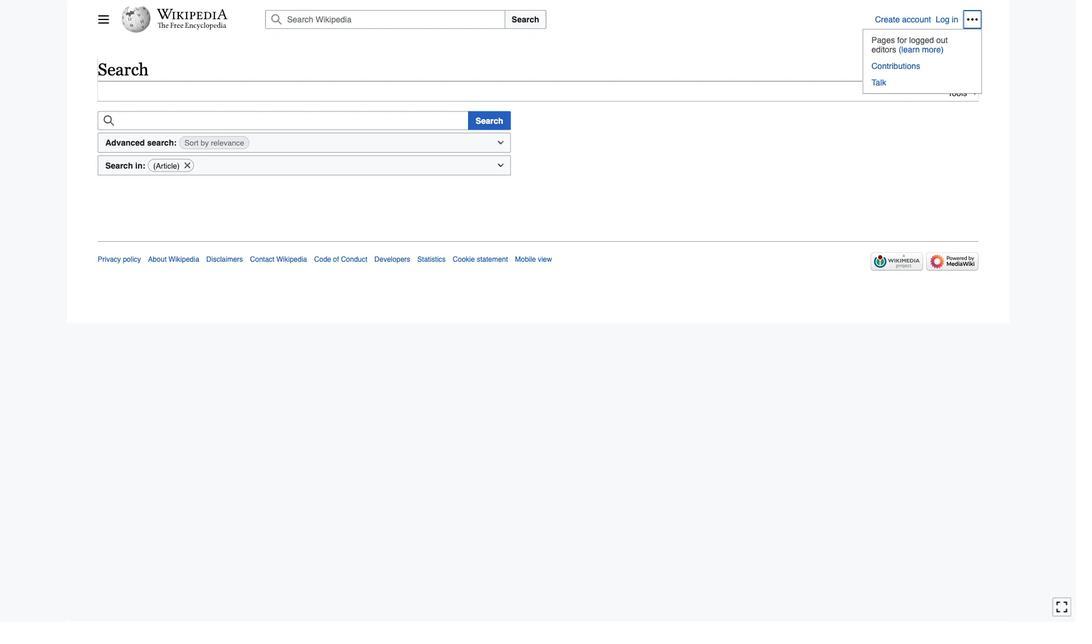 Task type: describe. For each thing, give the bounding box(es) containing it.
wikipedia image
[[157, 9, 228, 19]]

about wikipedia link
[[148, 256, 199, 264]]

talk
[[872, 78, 886, 87]]

log in link
[[936, 15, 958, 24]]

the free encyclopedia image
[[158, 22, 227, 30]]

developers link
[[374, 256, 410, 264]]

search in: element
[[98, 155, 511, 176]]

mobile
[[515, 256, 536, 264]]

contact
[[250, 256, 274, 264]]

of
[[333, 256, 339, 264]]

search inside 'search box'
[[512, 15, 539, 24]]

search main content
[[93, 53, 983, 212]]

code
[[314, 256, 331, 264]]

create account link
[[875, 15, 931, 24]]

sort
[[184, 139, 199, 148]]

ellipsis image
[[967, 14, 978, 25]]

privacy policy link
[[98, 256, 141, 264]]

wikimedia foundation image
[[871, 253, 923, 271]]

pages
[[872, 35, 895, 45]]

developers
[[374, 256, 410, 264]]

sort by relevance
[[184, 139, 244, 148]]

conduct
[[341, 256, 367, 264]]

fullscreen image
[[1056, 602, 1068, 614]]

create account log in
[[875, 15, 958, 24]]

statistics
[[417, 256, 446, 264]]

advanced search: element
[[98, 133, 511, 153]]

(article)
[[153, 162, 180, 170]]

Search Wikipedia search field
[[265, 10, 505, 29]]

pages for logged out editors
[[872, 35, 948, 54]]

about
[[148, 256, 167, 264]]

contact wikipedia link
[[250, 256, 307, 264]]

for
[[897, 35, 907, 45]]

privacy
[[98, 256, 121, 264]]

in
[[952, 15, 958, 24]]

menu image
[[98, 14, 109, 25]]

cookie statement
[[453, 256, 508, 264]]

more
[[922, 45, 941, 54]]

search:
[[147, 138, 177, 148]]

talk link
[[863, 74, 981, 91]]

out
[[936, 35, 948, 45]]

about wikipedia
[[148, 256, 199, 264]]

search in:
[[105, 161, 145, 170]]

cookie
[[453, 256, 475, 264]]

tools
[[948, 88, 967, 98]]



Task type: locate. For each thing, give the bounding box(es) containing it.
privacy policy
[[98, 256, 141, 264]]

powered by mediawiki image
[[926, 253, 978, 271]]

statistics link
[[417, 256, 446, 264]]

mobile view
[[515, 256, 552, 264]]

0 vertical spatial search button
[[505, 10, 546, 29]]

wikipedia for about wikipedia
[[169, 256, 199, 264]]

1 vertical spatial search button
[[468, 111, 511, 130]]

relevance
[[211, 139, 244, 148]]

1 horizontal spatial wikipedia
[[276, 256, 307, 264]]

code of conduct
[[314, 256, 367, 264]]

none search field inside search main content
[[98, 111, 469, 130]]

None search field
[[98, 111, 469, 130]]

wikipedia for contact wikipedia
[[276, 256, 307, 264]]

0 horizontal spatial wikipedia
[[169, 256, 199, 264]]

logged
[[909, 35, 934, 45]]

disclaimers link
[[206, 256, 243, 264]]

advanced
[[105, 138, 145, 148]]

wikipedia
[[169, 256, 199, 264], [276, 256, 307, 264]]

cookie statement link
[[453, 256, 508, 264]]

statement
[[477, 256, 508, 264]]

2 wikipedia from the left
[[276, 256, 307, 264]]

footer
[[98, 242, 978, 275]]

learn
[[901, 45, 920, 54]]

advanced search:
[[105, 138, 177, 148]]

code of conduct link
[[314, 256, 367, 264]]

footer containing privacy policy
[[98, 242, 978, 275]]

learn more
[[901, 45, 941, 54]]

contributions
[[872, 61, 920, 71]]

disclaimers
[[206, 256, 243, 264]]

by
[[201, 139, 209, 148]]

create
[[875, 15, 900, 24]]

policy
[[123, 256, 141, 264]]

wikipedia right contact on the left of page
[[276, 256, 307, 264]]

mobile view link
[[515, 256, 552, 264]]

search button
[[505, 10, 546, 29], [468, 111, 511, 130]]

search button inside main content
[[468, 111, 511, 130]]

Search search field
[[251, 10, 875, 29]]

search
[[512, 15, 539, 24], [98, 60, 149, 79], [476, 116, 503, 126], [105, 161, 133, 170]]

1 wikipedia from the left
[[169, 256, 199, 264]]

contributions link
[[863, 58, 981, 74]]

remove image
[[183, 160, 191, 172]]

log
[[936, 15, 950, 24]]

wikipedia right about
[[169, 256, 199, 264]]

personal tools navigation
[[863, 10, 982, 94]]

learn more link
[[899, 45, 944, 54]]

view
[[538, 256, 552, 264]]

in:
[[135, 161, 145, 170]]

contact wikipedia
[[250, 256, 307, 264]]

account
[[902, 15, 931, 24]]

editors
[[872, 45, 896, 54]]



Task type: vqa. For each thing, say whether or not it's contained in the screenshot.
Contributions Link
yes



